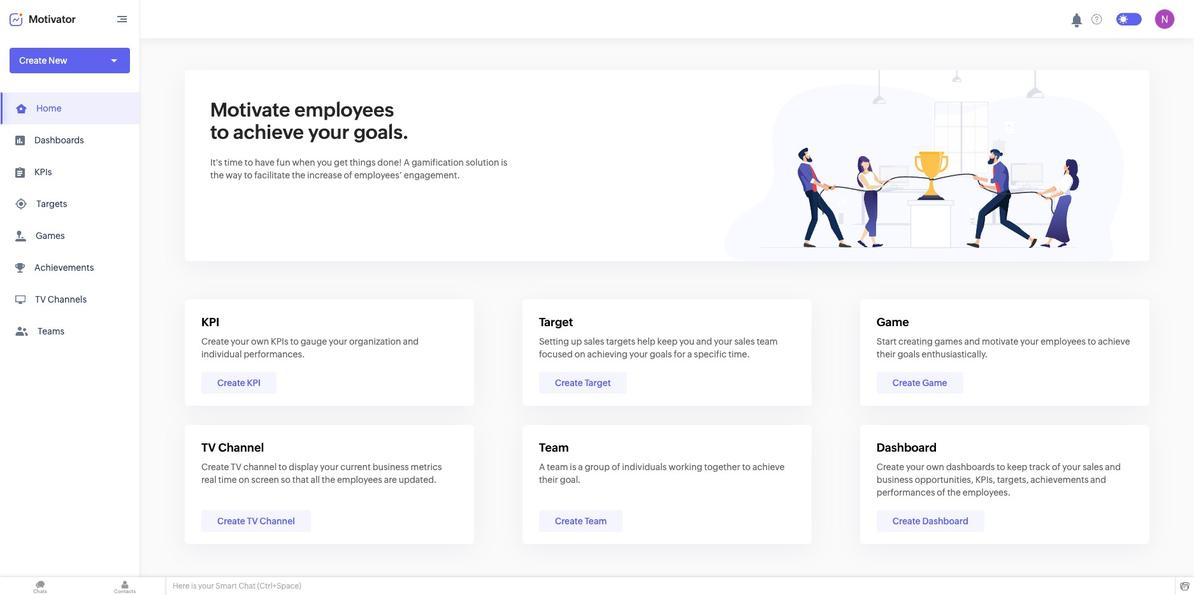 Task type: vqa. For each thing, say whether or not it's contained in the screenshot.
the top Cell
no



Task type: locate. For each thing, give the bounding box(es) containing it.
kpis up performances.
[[271, 337, 289, 347]]

0 vertical spatial employees
[[295, 99, 394, 121]]

a inside the 'a team is a group of individuals working together to achieve their goal.'
[[578, 462, 583, 472]]

keep inside create your own dashboards to keep track of your sales and business opportunities, kpis, targets, achievements and performances of the employees.
[[1008, 462, 1028, 472]]

together
[[705, 462, 741, 472]]

1 vertical spatial kpis
[[271, 337, 289, 347]]

your up the individual
[[231, 337, 249, 347]]

2 goals from the left
[[898, 349, 920, 360]]

on down up
[[575, 349, 586, 360]]

channel down so
[[260, 516, 295, 527]]

2 vertical spatial employees
[[337, 475, 382, 485]]

their down start
[[877, 349, 896, 360]]

list containing home
[[0, 92, 140, 347]]

up
[[571, 337, 582, 347]]

0 horizontal spatial achieve
[[233, 121, 304, 143]]

1 vertical spatial is
[[570, 462, 577, 472]]

of inside the it's time to have fun when you get things done! a gamification solution is the way to facilitate the increase of employees' engagement.
[[344, 170, 353, 180]]

your up performances
[[907, 462, 925, 472]]

target up 'setting'
[[539, 316, 573, 329]]

get
[[334, 157, 348, 168]]

create down channel
[[217, 516, 245, 527]]

is right solution
[[501, 157, 508, 168]]

create up real
[[201, 462, 229, 472]]

0 horizontal spatial sales
[[584, 337, 605, 347]]

user image
[[1155, 9, 1176, 29]]

own inside create your own dashboards to keep track of your sales and business opportunities, kpis, targets, achievements and performances of the employees.
[[927, 462, 945, 472]]

sales for target
[[735, 337, 755, 347]]

0 vertical spatial own
[[251, 337, 269, 347]]

sales up "time."
[[735, 337, 755, 347]]

1 horizontal spatial kpis
[[271, 337, 289, 347]]

create down the individual
[[217, 378, 245, 388]]

0 horizontal spatial on
[[239, 475, 250, 485]]

game up start
[[877, 316, 910, 329]]

1 horizontal spatial business
[[877, 475, 913, 485]]

0 horizontal spatial target
[[539, 316, 573, 329]]

2 horizontal spatial is
[[570, 462, 577, 472]]

the down when
[[292, 170, 306, 180]]

0 horizontal spatial kpi
[[201, 316, 220, 329]]

a right done!
[[404, 157, 410, 168]]

1 horizontal spatial sales
[[735, 337, 755, 347]]

1 vertical spatial business
[[877, 475, 913, 485]]

0 vertical spatial their
[[877, 349, 896, 360]]

create for create new
[[19, 55, 47, 66]]

1 vertical spatial team
[[547, 462, 568, 472]]

0 horizontal spatial business
[[373, 462, 409, 472]]

goals
[[650, 349, 672, 360], [898, 349, 920, 360]]

0 vertical spatial kpi
[[201, 316, 220, 329]]

1 horizontal spatial achieve
[[753, 462, 785, 472]]

own for dashboard
[[927, 462, 945, 472]]

employees inside the motivate employees to achieve your goals.
[[295, 99, 394, 121]]

employees
[[295, 99, 394, 121], [1041, 337, 1086, 347], [337, 475, 382, 485]]

1 horizontal spatial kpi
[[247, 378, 261, 388]]

2 vertical spatial achieve
[[753, 462, 785, 472]]

kpi up the individual
[[201, 316, 220, 329]]

goals left the for
[[650, 349, 672, 360]]

1 horizontal spatial keep
[[1008, 462, 1028, 472]]

chats image
[[0, 578, 80, 595]]

you inside the it's time to have fun when you get things done! a gamification solution is the way to facilitate the increase of employees' engagement.
[[317, 157, 332, 168]]

of
[[344, 170, 353, 180], [612, 462, 621, 472], [1053, 462, 1061, 472], [937, 488, 946, 498]]

0 horizontal spatial own
[[251, 337, 269, 347]]

on down channel
[[239, 475, 250, 485]]

team
[[757, 337, 778, 347], [547, 462, 568, 472]]

is up goal.
[[570, 462, 577, 472]]

2 vertical spatial is
[[191, 582, 197, 591]]

team
[[539, 441, 569, 455], [585, 516, 607, 527]]

1 horizontal spatial a
[[688, 349, 692, 360]]

0 vertical spatial keep
[[658, 337, 678, 347]]

team inside setting up sales targets help keep you and your sales team focused on achieving your goals for a specific time.
[[757, 337, 778, 347]]

goal.
[[560, 475, 581, 485]]

sales
[[584, 337, 605, 347], [735, 337, 755, 347], [1083, 462, 1104, 472]]

sales inside create your own dashboards to keep track of your sales and business opportunities, kpis, targets, achievements and performances of the employees.
[[1083, 462, 1104, 472]]

1 horizontal spatial own
[[927, 462, 945, 472]]

create inside create your own dashboards to keep track of your sales and business opportunities, kpis, targets, achievements and performances of the employees.
[[877, 462, 905, 472]]

business up are
[[373, 462, 409, 472]]

team up goal.
[[539, 441, 569, 455]]

their inside start creating games and motivate your employees to achieve their goals enthusiastically.
[[877, 349, 896, 360]]

engagement.
[[404, 170, 460, 180]]

create team
[[555, 516, 607, 527]]

1 horizontal spatial team
[[757, 337, 778, 347]]

keep up targets,
[[1008, 462, 1028, 472]]

help
[[637, 337, 656, 347]]

create tv channel link
[[201, 511, 311, 532]]

0 vertical spatial team
[[757, 337, 778, 347]]

your right motivate
[[1021, 337, 1039, 347]]

game down enthusiastically.
[[923, 378, 948, 388]]

gamification
[[412, 157, 464, 168]]

motivate
[[982, 337, 1019, 347]]

time right real
[[218, 475, 237, 485]]

a left group on the bottom
[[539, 462, 545, 472]]

games
[[935, 337, 963, 347]]

0 vertical spatial game
[[877, 316, 910, 329]]

sales right up
[[584, 337, 605, 347]]

goals down creating
[[898, 349, 920, 360]]

create down performances
[[893, 516, 921, 527]]

business up performances
[[877, 475, 913, 485]]

time inside create tv channel to display your current business metrics real time on screen so that all the employees are updated.
[[218, 475, 237, 485]]

creating
[[899, 337, 933, 347]]

create for create dashboard
[[893, 516, 921, 527]]

to inside the 'a team is a group of individuals working together to achieve their goal.'
[[743, 462, 751, 472]]

target down achieving
[[585, 378, 611, 388]]

their left goal.
[[539, 475, 558, 485]]

tv inside list
[[35, 295, 46, 305]]

a
[[688, 349, 692, 360], [578, 462, 583, 472]]

keep inside setting up sales targets help keep you and your sales team focused on achieving your goals for a specific time.
[[658, 337, 678, 347]]

to inside the motivate employees to achieve your goals.
[[210, 121, 229, 143]]

1 horizontal spatial their
[[877, 349, 896, 360]]

own inside create your own kpis to gauge your organization and individual performances.
[[251, 337, 269, 347]]

achieving
[[587, 349, 628, 360]]

solution
[[466, 157, 499, 168]]

time up the 'way'
[[224, 157, 243, 168]]

a up goal.
[[578, 462, 583, 472]]

done!
[[378, 157, 402, 168]]

of right group on the bottom
[[612, 462, 621, 472]]

create for create game
[[893, 378, 921, 388]]

of down "get"
[[344, 170, 353, 180]]

channel up channel
[[218, 441, 264, 455]]

create inside create tv channel to display your current business metrics real time on screen so that all the employees are updated.
[[201, 462, 229, 472]]

you for motivate employees
[[317, 157, 332, 168]]

0 vertical spatial business
[[373, 462, 409, 472]]

a inside setting up sales targets help keep you and your sales team focused on achieving your goals for a specific time.
[[688, 349, 692, 360]]

1 horizontal spatial on
[[575, 349, 586, 360]]

list
[[0, 92, 140, 347]]

business
[[373, 462, 409, 472], [877, 475, 913, 485]]

employees up "get"
[[295, 99, 394, 121]]

create target
[[555, 378, 611, 388]]

1 vertical spatial a
[[578, 462, 583, 472]]

sales up achievements
[[1083, 462, 1104, 472]]

setting up sales targets help keep you and your sales team focused on achieving your goals for a specific time.
[[539, 337, 778, 360]]

dashboard
[[877, 441, 937, 455], [923, 516, 969, 527]]

the down opportunities,
[[948, 488, 961, 498]]

tv down 'tv channel'
[[231, 462, 242, 472]]

tv down screen
[[247, 516, 258, 527]]

0 vertical spatial a
[[688, 349, 692, 360]]

time
[[224, 157, 243, 168], [218, 475, 237, 485]]

0 horizontal spatial their
[[539, 475, 558, 485]]

0 horizontal spatial kpis
[[34, 167, 52, 177]]

1 vertical spatial their
[[539, 475, 558, 485]]

0 horizontal spatial a
[[404, 157, 410, 168]]

game
[[877, 316, 910, 329], [923, 378, 948, 388]]

your right display
[[320, 462, 339, 472]]

to inside create tv channel to display your current business metrics real time on screen so that all the employees are updated.
[[279, 462, 287, 472]]

0 horizontal spatial goals
[[650, 349, 672, 360]]

own
[[251, 337, 269, 347], [927, 462, 945, 472]]

for
[[674, 349, 686, 360]]

create down focused
[[555, 378, 583, 388]]

1 vertical spatial on
[[239, 475, 250, 485]]

1 horizontal spatial is
[[501, 157, 508, 168]]

0 vertical spatial kpis
[[34, 167, 52, 177]]

on inside setting up sales targets help keep you and your sales team focused on achieving your goals for a specific time.
[[575, 349, 586, 360]]

create down goal.
[[555, 516, 583, 527]]

employees down the current
[[337, 475, 382, 485]]

new
[[49, 55, 67, 66]]

games
[[36, 231, 65, 241]]

employees right motivate
[[1041, 337, 1086, 347]]

start
[[877, 337, 897, 347]]

0 horizontal spatial you
[[317, 157, 332, 168]]

achieve
[[233, 121, 304, 143], [1099, 337, 1131, 347], [753, 462, 785, 472]]

2 horizontal spatial achieve
[[1099, 337, 1131, 347]]

0 vertical spatial a
[[404, 157, 410, 168]]

0 horizontal spatial team
[[539, 441, 569, 455]]

achieve inside start creating games and motivate your employees to achieve their goals enthusiastically.
[[1099, 337, 1131, 347]]

1 vertical spatial time
[[218, 475, 237, 485]]

a inside the it's time to have fun when you get things done! a gamification solution is the way to facilitate the increase of employees' engagement.
[[404, 157, 410, 168]]

1 vertical spatial you
[[680, 337, 695, 347]]

0 vertical spatial you
[[317, 157, 332, 168]]

to
[[210, 121, 229, 143], [245, 157, 253, 168], [244, 170, 253, 180], [290, 337, 299, 347], [1088, 337, 1097, 347], [279, 462, 287, 472], [743, 462, 751, 472], [997, 462, 1006, 472]]

1 vertical spatial own
[[927, 462, 945, 472]]

create down creating
[[893, 378, 921, 388]]

your up "get"
[[308, 121, 350, 143]]

their
[[877, 349, 896, 360], [539, 475, 558, 485]]

create for create kpi
[[217, 378, 245, 388]]

1 vertical spatial a
[[539, 462, 545, 472]]

is inside the 'a team is a group of individuals working together to achieve their goal.'
[[570, 462, 577, 472]]

1 vertical spatial kpi
[[247, 378, 261, 388]]

1 vertical spatial employees
[[1041, 337, 1086, 347]]

create inside create your own kpis to gauge your organization and individual performances.
[[201, 337, 229, 347]]

group
[[585, 462, 610, 472]]

0 horizontal spatial keep
[[658, 337, 678, 347]]

track
[[1030, 462, 1051, 472]]

channel
[[218, 441, 264, 455], [260, 516, 295, 527]]

1 vertical spatial keep
[[1008, 462, 1028, 472]]

1 horizontal spatial a
[[539, 462, 545, 472]]

create for create tv channel to display your current business metrics real time on screen so that all the employees are updated.
[[201, 462, 229, 472]]

0 vertical spatial target
[[539, 316, 573, 329]]

kpis up targets
[[34, 167, 52, 177]]

when
[[292, 157, 315, 168]]

of up achievements
[[1053, 462, 1061, 472]]

1 horizontal spatial goals
[[898, 349, 920, 360]]

organization
[[349, 337, 401, 347]]

keep for dashboard
[[1008, 462, 1028, 472]]

kpis
[[34, 167, 52, 177], [271, 337, 289, 347]]

1 goals from the left
[[650, 349, 672, 360]]

keep for target
[[658, 337, 678, 347]]

metrics
[[411, 462, 442, 472]]

your
[[308, 121, 350, 143], [231, 337, 249, 347], [329, 337, 348, 347], [714, 337, 733, 347], [1021, 337, 1039, 347], [630, 349, 648, 360], [320, 462, 339, 472], [907, 462, 925, 472], [1063, 462, 1081, 472], [198, 582, 214, 591]]

kpi
[[201, 316, 220, 329], [247, 378, 261, 388]]

increase
[[307, 170, 342, 180]]

a
[[404, 157, 410, 168], [539, 462, 545, 472]]

you up increase
[[317, 157, 332, 168]]

0 vertical spatial time
[[224, 157, 243, 168]]

time inside the it's time to have fun when you get things done! a gamification solution is the way to facilitate the increase of employees' engagement.
[[224, 157, 243, 168]]

motivate
[[210, 99, 290, 121]]

dashboard down opportunities,
[[923, 516, 969, 527]]

create
[[19, 55, 47, 66], [201, 337, 229, 347], [217, 378, 245, 388], [555, 378, 583, 388], [893, 378, 921, 388], [201, 462, 229, 472], [877, 462, 905, 472], [217, 516, 245, 527], [555, 516, 583, 527], [893, 516, 921, 527]]

the
[[210, 170, 224, 180], [292, 170, 306, 180], [322, 475, 335, 485], [948, 488, 961, 498]]

a right the for
[[688, 349, 692, 360]]

keep up the for
[[658, 337, 678, 347]]

0 vertical spatial team
[[539, 441, 569, 455]]

to inside start creating games and motivate your employees to achieve their goals enthusiastically.
[[1088, 337, 1097, 347]]

you inside setting up sales targets help keep you and your sales team focused on achieving your goals for a specific time.
[[680, 337, 695, 347]]

1 vertical spatial target
[[585, 378, 611, 388]]

create up performances
[[877, 462, 905, 472]]

achieve inside the 'a team is a group of individuals working together to achieve their goal.'
[[753, 462, 785, 472]]

1 vertical spatial achieve
[[1099, 337, 1131, 347]]

tv left channels
[[35, 295, 46, 305]]

dashboard up performances
[[877, 441, 937, 455]]

achievements
[[1031, 475, 1089, 485]]

is right here
[[191, 582, 197, 591]]

team down group on the bottom
[[585, 516, 607, 527]]

the right all
[[322, 475, 335, 485]]

enthusiastically.
[[922, 349, 988, 360]]

of down opportunities,
[[937, 488, 946, 498]]

target
[[539, 316, 573, 329], [585, 378, 611, 388]]

individual
[[201, 349, 242, 360]]

0 horizontal spatial a
[[578, 462, 583, 472]]

own up performances.
[[251, 337, 269, 347]]

create up the individual
[[201, 337, 229, 347]]

1 horizontal spatial you
[[680, 337, 695, 347]]

2 horizontal spatial sales
[[1083, 462, 1104, 472]]

0 vertical spatial achieve
[[233, 121, 304, 143]]

0 vertical spatial on
[[575, 349, 586, 360]]

create kpi
[[217, 378, 261, 388]]

on
[[575, 349, 586, 360], [239, 475, 250, 485]]

0 vertical spatial is
[[501, 157, 508, 168]]

0 vertical spatial dashboard
[[877, 441, 937, 455]]

0 horizontal spatial team
[[547, 462, 568, 472]]

sales for dashboard
[[1083, 462, 1104, 472]]

tv
[[35, 295, 46, 305], [201, 441, 216, 455], [231, 462, 242, 472], [247, 516, 258, 527]]

your down help
[[630, 349, 648, 360]]

1 horizontal spatial team
[[585, 516, 607, 527]]

achievements
[[34, 263, 94, 273]]

kpi down performances.
[[247, 378, 261, 388]]

create left new
[[19, 55, 47, 66]]

goals inside setting up sales targets help keep you and your sales team focused on achieving your goals for a specific time.
[[650, 349, 672, 360]]

opportunities,
[[915, 475, 974, 485]]

you up the for
[[680, 337, 695, 347]]

own up opportunities,
[[927, 462, 945, 472]]

and
[[403, 337, 419, 347], [697, 337, 713, 347], [965, 337, 981, 347], [1106, 462, 1121, 472], [1091, 475, 1107, 485]]

1 horizontal spatial game
[[923, 378, 948, 388]]

tv channel
[[201, 441, 264, 455]]



Task type: describe. For each thing, give the bounding box(es) containing it.
create tv channel to display your current business metrics real time on screen so that all the employees are updated.
[[201, 462, 442, 485]]

tv up real
[[201, 441, 216, 455]]

own for kpi
[[251, 337, 269, 347]]

channels
[[48, 295, 87, 305]]

kpis inside create your own kpis to gauge your organization and individual performances.
[[271, 337, 289, 347]]

it's time to have fun when you get things done! a gamification solution is the way to facilitate the increase of employees' engagement.
[[210, 157, 508, 180]]

your inside start creating games and motivate your employees to achieve their goals enthusiastically.
[[1021, 337, 1039, 347]]

chat
[[239, 582, 256, 591]]

of inside the 'a team is a group of individuals working together to achieve their goal.'
[[612, 462, 621, 472]]

0 vertical spatial channel
[[218, 441, 264, 455]]

create for create your own kpis to gauge your organization and individual performances.
[[201, 337, 229, 347]]

time.
[[729, 349, 750, 360]]

dashboards
[[947, 462, 996, 472]]

employees inside start creating games and motivate your employees to achieve their goals enthusiastically.
[[1041, 337, 1086, 347]]

tv channels
[[35, 295, 87, 305]]

targets
[[36, 199, 67, 209]]

and inside setting up sales targets help keep you and your sales team focused on achieving your goals for a specific time.
[[697, 337, 713, 347]]

you for target
[[680, 337, 695, 347]]

create game
[[893, 378, 948, 388]]

specific
[[694, 349, 727, 360]]

your up specific
[[714, 337, 733, 347]]

business inside create your own dashboards to keep track of your sales and business opportunities, kpis, targets, achievements and performances of the employees.
[[877, 475, 913, 485]]

your left smart
[[198, 582, 214, 591]]

to inside create your own kpis to gauge your organization and individual performances.
[[290, 337, 299, 347]]

kpis,
[[976, 475, 996, 485]]

focused
[[539, 349, 573, 360]]

(ctrl+space)
[[257, 582, 301, 591]]

create your own dashboards to keep track of your sales and business opportunities, kpis, targets, achievements and performances of the employees.
[[877, 462, 1121, 498]]

1 vertical spatial dashboard
[[923, 516, 969, 527]]

employees.
[[963, 488, 1011, 498]]

all
[[311, 475, 320, 485]]

1 horizontal spatial target
[[585, 378, 611, 388]]

your right gauge
[[329, 337, 348, 347]]

a inside the 'a team is a group of individuals working together to achieve their goal.'
[[539, 462, 545, 472]]

are
[[384, 475, 397, 485]]

that
[[292, 475, 309, 485]]

business inside create tv channel to display your current business metrics real time on screen so that all the employees are updated.
[[373, 462, 409, 472]]

teams
[[38, 326, 65, 337]]

current
[[341, 462, 371, 472]]

create new
[[19, 55, 67, 66]]

home
[[36, 103, 62, 113]]

motivator
[[29, 13, 76, 25]]

here is your smart chat (ctrl+space)
[[173, 582, 301, 591]]

tv inside create tv channel to display your current business metrics real time on screen so that all the employees are updated.
[[231, 462, 242, 472]]

fun
[[277, 157, 290, 168]]

start creating games and motivate your employees to achieve their goals enthusiastically.
[[877, 337, 1131, 360]]

working
[[669, 462, 703, 472]]

1 vertical spatial team
[[585, 516, 607, 527]]

1 vertical spatial channel
[[260, 516, 295, 527]]

1 vertical spatial game
[[923, 378, 948, 388]]

help image
[[1092, 14, 1103, 24]]

dashboards
[[34, 135, 84, 145]]

performances.
[[244, 349, 305, 360]]

targets,
[[998, 475, 1029, 485]]

updated.
[[399, 475, 437, 485]]

contacts image
[[85, 578, 165, 595]]

create for create target
[[555, 378, 583, 388]]

gauge
[[301, 337, 327, 347]]

real
[[201, 475, 217, 485]]

goals inside start creating games and motivate your employees to achieve their goals enthusiastically.
[[898, 349, 920, 360]]

your inside create tv channel to display your current business metrics real time on screen so that all the employees are updated.
[[320, 462, 339, 472]]

create for create your own dashboards to keep track of your sales and business opportunities, kpis, targets, achievements and performances of the employees.
[[877, 462, 905, 472]]

your inside the motivate employees to achieve your goals.
[[308, 121, 350, 143]]

team inside the 'a team is a group of individuals working together to achieve their goal.'
[[547, 462, 568, 472]]

create your own kpis to gauge your organization and individual performances.
[[201, 337, 419, 360]]

on inside create tv channel to display your current business metrics real time on screen so that all the employees are updated.
[[239, 475, 250, 485]]

and inside create your own kpis to gauge your organization and individual performances.
[[403, 337, 419, 347]]

smart
[[216, 582, 237, 591]]

goals.
[[354, 121, 409, 143]]

the inside create tv channel to display your current business metrics real time on screen so that all the employees are updated.
[[322, 475, 335, 485]]

channel
[[243, 462, 277, 472]]

and inside start creating games and motivate your employees to achieve their goals enthusiastically.
[[965, 337, 981, 347]]

achieve inside the motivate employees to achieve your goals.
[[233, 121, 304, 143]]

create for create team
[[555, 516, 583, 527]]

targets
[[606, 337, 636, 347]]

kpis inside list
[[34, 167, 52, 177]]

way
[[226, 170, 242, 180]]

is inside the it's time to have fun when you get things done! a gamification solution is the way to facilitate the increase of employees' engagement.
[[501, 157, 508, 168]]

create tv channel
[[217, 516, 295, 527]]

individuals
[[622, 462, 667, 472]]

so
[[281, 475, 291, 485]]

create dashboard
[[893, 516, 969, 527]]

your up achievements
[[1063, 462, 1081, 472]]

the down it's
[[210, 170, 224, 180]]

to inside create your own dashboards to keep track of your sales and business opportunities, kpis, targets, achievements and performances of the employees.
[[997, 462, 1006, 472]]

0 horizontal spatial game
[[877, 316, 910, 329]]

here
[[173, 582, 190, 591]]

create for create tv channel
[[217, 516, 245, 527]]

employees inside create tv channel to display your current business metrics real time on screen so that all the employees are updated.
[[337, 475, 382, 485]]

it's
[[210, 157, 222, 168]]

display
[[289, 462, 318, 472]]

setting
[[539, 337, 569, 347]]

screen
[[251, 475, 279, 485]]

things
[[350, 157, 376, 168]]

0 horizontal spatial is
[[191, 582, 197, 591]]

facilitate
[[254, 170, 290, 180]]

their inside the 'a team is a group of individuals working together to achieve their goal.'
[[539, 475, 558, 485]]

a team is a group of individuals working together to achieve their goal.
[[539, 462, 785, 485]]

the inside create your own dashboards to keep track of your sales and business opportunities, kpis, targets, achievements and performances of the employees.
[[948, 488, 961, 498]]

performances
[[877, 488, 936, 498]]

employees'
[[354, 170, 402, 180]]

motivate employees to achieve your goals.
[[210, 99, 409, 143]]

have
[[255, 157, 275, 168]]



